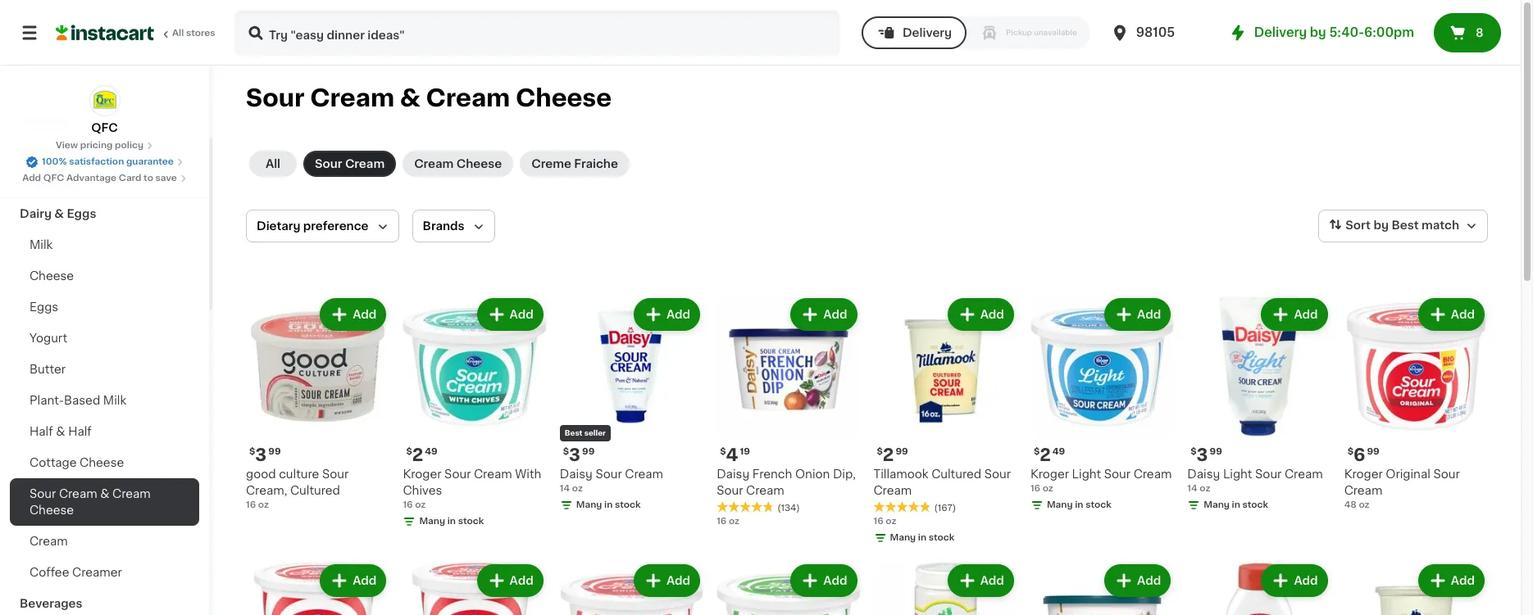 Task type: describe. For each thing, give the bounding box(es) containing it.
preference
[[303, 221, 369, 232]]

$ for kroger light sour cream
[[1034, 448, 1040, 457]]

3 for good culture sour cream, cultured
[[255, 447, 267, 465]]

99 for tillamook cultured sour cream
[[896, 448, 908, 457]]

many for oz
[[576, 501, 602, 510]]

99 for daisy light sour cream
[[1210, 448, 1223, 457]]

$ 3 99 for good culture sour cream, cultured
[[249, 447, 281, 465]]

stock down the (167)
[[929, 534, 955, 543]]

original
[[1386, 469, 1431, 481]]

add qfc advantage card to save link
[[22, 172, 187, 185]]

butter
[[30, 364, 66, 376]]

sour inside kroger sour cream with chives 16 oz
[[445, 469, 471, 481]]

thanksgiving link
[[10, 136, 199, 167]]

stores
[[186, 29, 215, 38]]

sour inside daisy sour cream 14 oz
[[596, 469, 622, 481]]

coffee
[[30, 568, 69, 579]]

$ for daisy light sour cream
[[1191, 448, 1197, 457]]

kroger original sour cream 48 oz
[[1345, 469, 1460, 510]]

16 inside good culture sour cream, cultured 16 oz
[[246, 501, 256, 510]]

milk link
[[10, 230, 199, 261]]

16 inside product 'group'
[[717, 518, 727, 527]]

creme fraiche
[[532, 158, 618, 170]]

produce
[[20, 177, 70, 189]]

19
[[740, 448, 750, 457]]

plant-
[[30, 395, 64, 407]]

brands
[[423, 221, 465, 232]]

advantage
[[66, 174, 117, 183]]

daisy for sour
[[717, 469, 750, 481]]

policy
[[115, 141, 144, 150]]

$ 3 99 for daisy light sour cream
[[1191, 447, 1223, 465]]

dietary
[[257, 221, 301, 232]]

$ 2 49 for kroger sour cream with chives
[[406, 447, 438, 465]]

beverages
[[20, 599, 82, 610]]

1 horizontal spatial qfc
[[91, 122, 118, 134]]

0 horizontal spatial milk
[[30, 239, 53, 251]]

sour cream link
[[303, 151, 396, 177]]

8
[[1476, 27, 1484, 39]]

oz inside daisy light sour cream 14 oz
[[1200, 485, 1211, 494]]

stock for chives
[[458, 518, 484, 527]]

instacart logo image
[[56, 23, 154, 43]]

seller
[[584, 430, 606, 437]]

best match
[[1392, 220, 1460, 231]]

cream inside daisy sour cream 14 oz
[[625, 469, 664, 481]]

& inside sour cream & cream cheese
[[100, 489, 109, 500]]

delivery by 5:40-6:00pm link
[[1228, 23, 1415, 43]]

kroger for kroger sour cream with chives
[[403, 469, 442, 481]]

& up cottage
[[56, 426, 65, 438]]

light for 3
[[1224, 469, 1253, 481]]

all for all stores
[[172, 29, 184, 38]]

2 for tillamook cultured sour cream
[[883, 447, 894, 465]]

$ for daisy sour cream
[[563, 448, 569, 457]]

brands button
[[412, 210, 495, 243]]

light for 2
[[1072, 469, 1102, 481]]

cream inside kroger sour cream with chives 16 oz
[[474, 469, 512, 481]]

delivery button
[[862, 16, 967, 49]]

$ 3 99 for daisy sour cream
[[563, 447, 595, 465]]

half & half link
[[10, 417, 199, 448]]

recipes link
[[10, 105, 199, 136]]

0 horizontal spatial sour cream & cream cheese
[[30, 489, 151, 517]]

1 half from the left
[[30, 426, 53, 438]]

save
[[155, 174, 177, 183]]

stock for 14
[[1243, 501, 1269, 510]]

plant-based milk
[[30, 395, 126, 407]]

16 oz for 2
[[874, 518, 897, 527]]

cream inside daisy french onion dip, sour cream
[[746, 486, 785, 497]]

cream inside kroger light sour cream 16 oz
[[1134, 469, 1172, 481]]

$ 4 19
[[720, 447, 750, 465]]

lists
[[46, 57, 74, 68]]

yogurt link
[[10, 323, 199, 354]]

$ 6 99
[[1348, 447, 1380, 465]]

dairy & eggs link
[[10, 198, 199, 230]]

eggs link
[[10, 292, 199, 323]]

oz inside good culture sour cream, cultured 16 oz
[[258, 501, 269, 510]]

view
[[56, 141, 78, 150]]

49 for sour
[[425, 448, 438, 457]]

98105
[[1137, 26, 1176, 39]]

all stores link
[[56, 10, 217, 56]]

many for 14
[[1204, 501, 1230, 510]]

Best match Sort by field
[[1319, 210, 1489, 243]]

2 for kroger sour cream with chives
[[412, 447, 423, 465]]

qfc link
[[89, 85, 120, 136]]

best for best match
[[1392, 220, 1419, 231]]

chives
[[403, 486, 442, 497]]

produce link
[[10, 167, 199, 198]]

satisfaction
[[69, 157, 124, 166]]

sour cream & cream cheese link
[[10, 479, 199, 527]]

kroger sour cream with chives 16 oz
[[403, 469, 542, 510]]

delivery for delivery
[[903, 27, 952, 39]]

3 for daisy light sour cream
[[1197, 447, 1209, 465]]

qfc logo image
[[89, 85, 120, 116]]

best seller
[[565, 430, 606, 437]]

tillamook cultured sour cream
[[874, 469, 1011, 497]]

sort by
[[1346, 220, 1389, 231]]

16 oz for 4
[[717, 518, 740, 527]]

14 inside daisy sour cream 14 oz
[[560, 485, 570, 494]]

49 for light
[[1053, 448, 1066, 457]]

service type group
[[862, 16, 1091, 49]]

kroger for kroger light sour cream
[[1031, 469, 1070, 481]]

coffee creamer link
[[10, 558, 199, 589]]

2 for kroger light sour cream
[[1040, 447, 1051, 465]]

cream cheese link
[[403, 151, 514, 177]]

all link
[[249, 151, 297, 177]]

48
[[1345, 501, 1357, 510]]

fraiche
[[574, 158, 618, 170]]

dairy
[[20, 208, 52, 220]]

daisy french onion dip, sour cream
[[717, 469, 856, 497]]

with
[[515, 469, 542, 481]]

product group containing 6
[[1345, 295, 1489, 513]]

cream cheese
[[414, 158, 502, 170]]

many for 16
[[1047, 501, 1073, 510]]

many for chives
[[419, 518, 445, 527]]

add qfc advantage card to save
[[22, 174, 177, 183]]

cream,
[[246, 486, 287, 497]]

sour inside sour cream link
[[315, 158, 342, 170]]

sort
[[1346, 220, 1371, 231]]

100%
[[42, 157, 67, 166]]

delivery by 5:40-6:00pm
[[1255, 26, 1415, 39]]

sour inside good culture sour cream, cultured 16 oz
[[322, 469, 349, 481]]

sour inside daisy light sour cream 14 oz
[[1256, 469, 1282, 481]]

stock for 16
[[1086, 501, 1112, 510]]

oz inside daisy sour cream 14 oz
[[572, 485, 583, 494]]

sour inside kroger light sour cream 16 oz
[[1105, 469, 1131, 481]]

all stores
[[172, 29, 215, 38]]

coffee creamer
[[30, 568, 122, 579]]

view pricing policy link
[[56, 139, 153, 153]]

kroger inside kroger original sour cream 48 oz
[[1345, 469, 1383, 481]]

16 inside kroger sour cream with chives 16 oz
[[403, 501, 413, 510]]

yogurt
[[30, 333, 67, 344]]

cheese down milk link
[[30, 271, 74, 282]]

5:40-
[[1330, 26, 1365, 39]]

cultured inside tillamook cultured sour cream
[[932, 469, 982, 481]]

card
[[119, 174, 141, 183]]

beverages link
[[10, 589, 199, 616]]

$ for kroger original sour cream
[[1348, 448, 1354, 457]]

$ for kroger sour cream with chives
[[406, 448, 412, 457]]

cottage cheese
[[30, 458, 124, 469]]

many in stock for chives
[[419, 518, 484, 527]]

99 for good culture sour cream, cultured
[[268, 448, 281, 457]]

daisy sour cream 14 oz
[[560, 469, 664, 494]]



Task type: vqa. For each thing, say whether or not it's contained in the screenshot.
leftmost Light
yes



Task type: locate. For each thing, give the bounding box(es) containing it.
99 for daisy sour cream
[[582, 448, 595, 457]]

many in stock for oz
[[576, 501, 641, 510]]

recipes
[[20, 115, 68, 126]]

1 2 from the left
[[412, 447, 423, 465]]

delivery for delivery by 5:40-6:00pm
[[1255, 26, 1308, 39]]

many down kroger light sour cream 16 oz
[[1047, 501, 1073, 510]]

2 half from the left
[[68, 426, 92, 438]]

$ 2 49 up kroger light sour cream 16 oz
[[1034, 447, 1066, 465]]

1 $ 2 49 from the left
[[406, 447, 438, 465]]

daisy light sour cream 14 oz
[[1188, 469, 1323, 494]]

many in stock for 16
[[1047, 501, 1112, 510]]

3 up daisy light sour cream 14 oz
[[1197, 447, 1209, 465]]

0 horizontal spatial 16 oz
[[717, 518, 740, 527]]

best
[[1392, 220, 1419, 231], [565, 430, 583, 437]]

1 horizontal spatial 49
[[1053, 448, 1066, 457]]

many down daisy sour cream 14 oz at left
[[576, 501, 602, 510]]

$ inside $ 6 99
[[1348, 448, 1354, 457]]

0 horizontal spatial $ 2 49
[[406, 447, 438, 465]]

99 up good
[[268, 448, 281, 457]]

many
[[576, 501, 602, 510], [1047, 501, 1073, 510], [1204, 501, 1230, 510], [419, 518, 445, 527], [890, 534, 916, 543]]

1 horizontal spatial all
[[266, 158, 281, 170]]

qfc down 100%
[[43, 174, 64, 183]]

2 light from the left
[[1224, 469, 1253, 481]]

pricing
[[80, 141, 113, 150]]

& down "cottage cheese" link
[[100, 489, 109, 500]]

(134)
[[778, 505, 800, 514]]

1 vertical spatial by
[[1374, 220, 1389, 231]]

2 horizontal spatial 2
[[1040, 447, 1051, 465]]

0 horizontal spatial qfc
[[43, 174, 64, 183]]

1 horizontal spatial light
[[1224, 469, 1253, 481]]

0 horizontal spatial kroger
[[403, 469, 442, 481]]

by
[[1311, 26, 1327, 39], [1374, 220, 1389, 231]]

oz inside kroger light sour cream 16 oz
[[1043, 485, 1054, 494]]

french
[[753, 469, 793, 481]]

cheese down cottage
[[30, 505, 74, 517]]

dip,
[[833, 469, 856, 481]]

many down daisy light sour cream 14 oz
[[1204, 501, 1230, 510]]

creme fraiche link
[[520, 151, 630, 177]]

eggs inside dairy & eggs link
[[67, 208, 96, 220]]

cream link
[[10, 527, 199, 558]]

16
[[1031, 485, 1041, 494], [246, 501, 256, 510], [403, 501, 413, 510], [717, 518, 727, 527], [874, 518, 884, 527]]

many down chives
[[419, 518, 445, 527]]

$ 3 99 down best seller
[[563, 447, 595, 465]]

1 horizontal spatial by
[[1374, 220, 1389, 231]]

0 horizontal spatial half
[[30, 426, 53, 438]]

14 inside daisy light sour cream 14 oz
[[1188, 485, 1198, 494]]

99 for kroger original sour cream
[[1368, 448, 1380, 457]]

sour inside sour cream & cream cheese
[[30, 489, 56, 500]]

1 horizontal spatial cultured
[[932, 469, 982, 481]]

light inside kroger light sour cream 16 oz
[[1072, 469, 1102, 481]]

★★★★★
[[717, 502, 774, 514], [717, 502, 774, 514], [874, 502, 931, 514], [874, 502, 931, 514]]

16 oz inside product 'group'
[[717, 518, 740, 527]]

daisy
[[560, 469, 593, 481], [717, 469, 750, 481], [1188, 469, 1221, 481]]

in for 14
[[1232, 501, 1241, 510]]

many in stock down daisy sour cream 14 oz at left
[[576, 501, 641, 510]]

1 vertical spatial qfc
[[43, 174, 64, 183]]

stock down kroger sour cream with chives 16 oz at the bottom left
[[458, 518, 484, 527]]

$ up 48
[[1348, 448, 1354, 457]]

0 vertical spatial best
[[1392, 220, 1419, 231]]

$ for tillamook cultured sour cream
[[877, 448, 883, 457]]

1 49 from the left
[[425, 448, 438, 457]]

3 3 from the left
[[1197, 447, 1209, 465]]

qfc
[[91, 122, 118, 134], [43, 174, 64, 183]]

stock down daisy sour cream 14 oz at left
[[615, 501, 641, 510]]

0 vertical spatial qfc
[[91, 122, 118, 134]]

1 horizontal spatial delivery
[[1255, 26, 1308, 39]]

in down kroger sour cream with chives 16 oz at the bottom left
[[448, 518, 456, 527]]

7 $ from the left
[[1191, 448, 1197, 457]]

100% satisfaction guarantee button
[[26, 153, 184, 169]]

99 up tillamook at right bottom
[[896, 448, 908, 457]]

cheese link
[[10, 261, 199, 292]]

1 horizontal spatial 16 oz
[[874, 518, 897, 527]]

2 daisy from the left
[[717, 469, 750, 481]]

0 horizontal spatial $ 3 99
[[249, 447, 281, 465]]

eggs down advantage
[[67, 208, 96, 220]]

stock down kroger light sour cream 16 oz
[[1086, 501, 1112, 510]]

view pricing policy
[[56, 141, 144, 150]]

1 16 oz from the left
[[717, 518, 740, 527]]

plant-based milk link
[[10, 385, 199, 417]]

in down daisy sour cream 14 oz at left
[[605, 501, 613, 510]]

49
[[425, 448, 438, 457], [1053, 448, 1066, 457]]

in down tillamook cultured sour cream
[[918, 534, 927, 543]]

2 $ from the left
[[406, 448, 412, 457]]

cheese up "creme fraiche" link on the left top of page
[[516, 86, 612, 110]]

onion
[[795, 469, 830, 481]]

in for oz
[[605, 501, 613, 510]]

1 horizontal spatial half
[[68, 426, 92, 438]]

6 $ from the left
[[1034, 448, 1040, 457]]

8 $ from the left
[[1348, 448, 1354, 457]]

2 14 from the left
[[1188, 485, 1198, 494]]

good
[[246, 469, 276, 481]]

many down tillamook at right bottom
[[890, 534, 916, 543]]

0 horizontal spatial all
[[172, 29, 184, 38]]

light inside daisy light sour cream 14 oz
[[1224, 469, 1253, 481]]

8 button
[[1434, 13, 1502, 52]]

best left match
[[1392, 220, 1419, 231]]

cottage
[[30, 458, 77, 469]]

2 up chives
[[412, 447, 423, 465]]

to
[[144, 174, 153, 183]]

0 horizontal spatial by
[[1311, 26, 1327, 39]]

1 horizontal spatial 2
[[883, 447, 894, 465]]

99 up daisy light sour cream 14 oz
[[1210, 448, 1223, 457]]

1 $ from the left
[[249, 448, 255, 457]]

cheese inside sour cream & cream cheese
[[30, 505, 74, 517]]

1 horizontal spatial milk
[[103, 395, 126, 407]]

4
[[726, 447, 738, 465]]

0 horizontal spatial best
[[565, 430, 583, 437]]

2 2 from the left
[[883, 447, 894, 465]]

1 horizontal spatial best
[[1392, 220, 1419, 231]]

cultured up the (167)
[[932, 469, 982, 481]]

$ 2 49
[[406, 447, 438, 465], [1034, 447, 1066, 465]]

1 99 from the left
[[268, 448, 281, 457]]

$ for daisy french onion dip, sour cream
[[720, 448, 726, 457]]

4 99 from the left
[[1210, 448, 1223, 457]]

2 3 from the left
[[569, 447, 581, 465]]

0 vertical spatial eggs
[[67, 208, 96, 220]]

half
[[30, 426, 53, 438], [68, 426, 92, 438]]

2 horizontal spatial daisy
[[1188, 469, 1221, 481]]

2 $ 2 49 from the left
[[1034, 447, 1066, 465]]

16 inside kroger light sour cream 16 oz
[[1031, 485, 1041, 494]]

sour
[[246, 86, 305, 110], [315, 158, 342, 170], [322, 469, 349, 481], [445, 469, 471, 481], [596, 469, 622, 481], [985, 469, 1011, 481], [1105, 469, 1131, 481], [1256, 469, 1282, 481], [1434, 469, 1460, 481], [717, 486, 743, 497], [30, 489, 56, 500]]

many in stock down kroger light sour cream 16 oz
[[1047, 501, 1112, 510]]

0 horizontal spatial 2
[[412, 447, 423, 465]]

stock down daisy light sour cream 14 oz
[[1243, 501, 1269, 510]]

product group containing 4
[[717, 295, 861, 529]]

1 3 from the left
[[255, 447, 267, 465]]

1 daisy from the left
[[560, 469, 593, 481]]

$ 2 49 for kroger light sour cream
[[1034, 447, 1066, 465]]

1 vertical spatial all
[[266, 158, 281, 170]]

by for sort
[[1374, 220, 1389, 231]]

sour inside tillamook cultured sour cream
[[985, 469, 1011, 481]]

None search field
[[235, 10, 841, 56]]

cheese up 'brands' dropdown button
[[457, 158, 502, 170]]

2 49 from the left
[[1053, 448, 1066, 457]]

0 horizontal spatial daisy
[[560, 469, 593, 481]]

daisy inside daisy light sour cream 14 oz
[[1188, 469, 1221, 481]]

1 horizontal spatial $ 2 49
[[1034, 447, 1066, 465]]

100% satisfaction guarantee
[[42, 157, 174, 166]]

dietary preference button
[[246, 210, 399, 243]]

3 2 from the left
[[1040, 447, 1051, 465]]

cream
[[310, 86, 395, 110], [426, 86, 510, 110], [345, 158, 385, 170], [414, 158, 454, 170], [474, 469, 512, 481], [625, 469, 664, 481], [1134, 469, 1172, 481], [1285, 469, 1323, 481], [746, 486, 785, 497], [874, 486, 912, 497], [1345, 486, 1383, 497], [59, 489, 97, 500], [112, 489, 151, 500], [30, 536, 68, 548]]

1 vertical spatial cultured
[[290, 486, 340, 497]]

cream inside tillamook cultured sour cream
[[874, 486, 912, 497]]

$ up kroger light sour cream 16 oz
[[1034, 448, 1040, 457]]

4 $ from the left
[[720, 448, 726, 457]]

3 daisy from the left
[[1188, 469, 1221, 481]]

1 14 from the left
[[560, 485, 570, 494]]

16 oz down 4
[[717, 518, 740, 527]]

cottage cheese link
[[10, 448, 199, 479]]

sour cream & cream cheese up cream cheese link at left top
[[246, 86, 612, 110]]

0 horizontal spatial 49
[[425, 448, 438, 457]]

qfc up "view pricing policy" link
[[91, 122, 118, 134]]

$ inside $ 4 19
[[720, 448, 726, 457]]

$ up daisy light sour cream 14 oz
[[1191, 448, 1197, 457]]

3 down best seller
[[569, 447, 581, 465]]

$ 2 49 up chives
[[406, 447, 438, 465]]

oz
[[572, 485, 583, 494], [1043, 485, 1054, 494], [1200, 485, 1211, 494], [258, 501, 269, 510], [415, 501, 426, 510], [1359, 501, 1370, 510], [729, 518, 740, 527], [886, 518, 897, 527]]

1 horizontal spatial sour cream & cream cheese
[[246, 86, 612, 110]]

all left stores
[[172, 29, 184, 38]]

half down the plant-based milk
[[68, 426, 92, 438]]

oz inside kroger sour cream with chives 16 oz
[[415, 501, 426, 510]]

sour inside kroger original sour cream 48 oz
[[1434, 469, 1460, 481]]

delivery inside button
[[903, 27, 952, 39]]

oz inside kroger original sour cream 48 oz
[[1359, 501, 1370, 510]]

sour inside daisy french onion dip, sour cream
[[717, 486, 743, 497]]

3 for daisy sour cream
[[569, 447, 581, 465]]

dairy & eggs
[[20, 208, 96, 220]]

all up 'dietary'
[[266, 158, 281, 170]]

0 horizontal spatial delivery
[[903, 27, 952, 39]]

best inside best match sort by field
[[1392, 220, 1419, 231]]

$ left 19
[[720, 448, 726, 457]]

all
[[172, 29, 184, 38], [266, 158, 281, 170]]

half & half
[[30, 426, 92, 438]]

by for delivery
[[1311, 26, 1327, 39]]

culture
[[279, 469, 319, 481]]

by left 5:40-
[[1311, 26, 1327, 39]]

99 down best seller
[[582, 448, 595, 457]]

2 16 oz from the left
[[874, 518, 897, 527]]

daisy for 14
[[1188, 469, 1221, 481]]

in down kroger light sour cream 16 oz
[[1075, 501, 1084, 510]]

0 horizontal spatial 14
[[560, 485, 570, 494]]

0 vertical spatial all
[[172, 29, 184, 38]]

1 horizontal spatial kroger
[[1031, 469, 1070, 481]]

2 99 from the left
[[582, 448, 595, 457]]

match
[[1422, 220, 1460, 231]]

49 up kroger light sour cream 16 oz
[[1053, 448, 1066, 457]]

lists link
[[10, 46, 199, 79]]

0 vertical spatial sour cream & cream cheese
[[246, 86, 612, 110]]

16 oz down tillamook at right bottom
[[874, 518, 897, 527]]

many in stock for 14
[[1204, 501, 1269, 510]]

0 horizontal spatial 3
[[255, 447, 267, 465]]

3
[[255, 447, 267, 465], [569, 447, 581, 465], [1197, 447, 1209, 465]]

cheese down half & half link
[[80, 458, 124, 469]]

2 horizontal spatial kroger
[[1345, 469, 1383, 481]]

good culture sour cream, cultured 16 oz
[[246, 469, 349, 510]]

1 horizontal spatial eggs
[[67, 208, 96, 220]]

kroger inside kroger sour cream with chives 16 oz
[[403, 469, 442, 481]]

$ for good culture sour cream, cultured
[[249, 448, 255, 457]]

99 inside $ 2 99
[[896, 448, 908, 457]]

many in stock down daisy light sour cream 14 oz
[[1204, 501, 1269, 510]]

$ down best seller
[[563, 448, 569, 457]]

0 vertical spatial by
[[1311, 26, 1327, 39]]

1 vertical spatial sour cream & cream cheese
[[30, 489, 151, 517]]

1 vertical spatial milk
[[103, 395, 126, 407]]

sour cream & cream cheese
[[246, 86, 612, 110], [30, 489, 151, 517]]

sour cream & cream cheese down cottage cheese
[[30, 489, 151, 517]]

kroger inside kroger light sour cream 16 oz
[[1031, 469, 1070, 481]]

2 $ 3 99 from the left
[[563, 447, 595, 465]]

5 99 from the left
[[1368, 448, 1380, 457]]

1 vertical spatial eggs
[[30, 302, 58, 313]]

daisy for oz
[[560, 469, 593, 481]]

all for all
[[266, 158, 281, 170]]

49 up chives
[[425, 448, 438, 457]]

many in stock down kroger sour cream with chives 16 oz at the bottom left
[[419, 518, 484, 527]]

99 right "6"
[[1368, 448, 1380, 457]]

sour cream
[[315, 158, 385, 170]]

99 inside $ 6 99
[[1368, 448, 1380, 457]]

many in stock down the (167)
[[890, 534, 955, 543]]

add button
[[322, 300, 385, 330], [479, 300, 542, 330], [636, 300, 699, 330], [793, 300, 856, 330], [949, 300, 1013, 330], [1106, 300, 1170, 330], [1263, 300, 1327, 330], [1420, 300, 1484, 330], [322, 567, 385, 597], [479, 567, 542, 597], [636, 567, 699, 597], [793, 567, 856, 597], [949, 567, 1013, 597], [1106, 567, 1170, 597], [1263, 567, 1327, 597], [1420, 567, 1484, 597]]

stock for oz
[[615, 501, 641, 510]]

guarantee
[[126, 157, 174, 166]]

by inside field
[[1374, 220, 1389, 231]]

creme
[[532, 158, 572, 170]]

1 horizontal spatial 3
[[569, 447, 581, 465]]

in
[[605, 501, 613, 510], [1075, 501, 1084, 510], [1232, 501, 1241, 510], [448, 518, 456, 527], [918, 534, 927, 543]]

based
[[64, 395, 100, 407]]

eggs inside eggs "link"
[[30, 302, 58, 313]]

2 up kroger light sour cream 16 oz
[[1040, 447, 1051, 465]]

& right dairy
[[54, 208, 64, 220]]

thanksgiving
[[20, 146, 98, 157]]

&
[[400, 86, 421, 110], [54, 208, 64, 220], [56, 426, 65, 438], [100, 489, 109, 500]]

2 kroger from the left
[[1031, 469, 1070, 481]]

0 horizontal spatial eggs
[[30, 302, 58, 313]]

$ up chives
[[406, 448, 412, 457]]

in down daisy light sour cream 14 oz
[[1232, 501, 1241, 510]]

milk right based
[[103, 395, 126, 407]]

daisy inside daisy sour cream 14 oz
[[560, 469, 593, 481]]

1 horizontal spatial $ 3 99
[[563, 447, 595, 465]]

Search field
[[236, 11, 839, 54]]

3 $ from the left
[[563, 448, 569, 457]]

0 horizontal spatial cultured
[[290, 486, 340, 497]]

3 $ 3 99 from the left
[[1191, 447, 1223, 465]]

cheese
[[516, 86, 612, 110], [457, 158, 502, 170], [30, 271, 74, 282], [80, 458, 124, 469], [30, 505, 74, 517]]

0 vertical spatial cultured
[[932, 469, 982, 481]]

in for chives
[[448, 518, 456, 527]]

$ up tillamook at right bottom
[[877, 448, 883, 457]]

1 light from the left
[[1072, 469, 1102, 481]]

(167)
[[935, 505, 957, 514]]

best for best seller
[[565, 430, 583, 437]]

product group
[[246, 295, 390, 513], [403, 295, 547, 533], [560, 295, 704, 516], [717, 295, 861, 529], [874, 295, 1018, 549], [1031, 295, 1175, 516], [1188, 295, 1332, 516], [1345, 295, 1489, 513], [246, 562, 390, 616], [403, 562, 547, 616], [560, 562, 704, 616], [717, 562, 861, 616], [874, 562, 1018, 616], [1031, 562, 1175, 616], [1188, 562, 1332, 616], [1345, 562, 1489, 616]]

1 kroger from the left
[[403, 469, 442, 481]]

0 vertical spatial milk
[[30, 239, 53, 251]]

16 oz
[[717, 518, 740, 527], [874, 518, 897, 527]]

6:00pm
[[1365, 26, 1415, 39]]

daisy inside daisy french onion dip, sour cream
[[717, 469, 750, 481]]

$ 2 99
[[877, 447, 908, 465]]

eggs
[[67, 208, 96, 220], [30, 302, 58, 313]]

butter link
[[10, 354, 199, 385]]

eggs up yogurt
[[30, 302, 58, 313]]

cultured inside good culture sour cream, cultured 16 oz
[[290, 486, 340, 497]]

& up cream cheese link at left top
[[400, 86, 421, 110]]

3 kroger from the left
[[1345, 469, 1383, 481]]

99
[[268, 448, 281, 457], [582, 448, 595, 457], [896, 448, 908, 457], [1210, 448, 1223, 457], [1368, 448, 1380, 457]]

kroger light sour cream 16 oz
[[1031, 469, 1172, 494]]

$ 3 99 up daisy light sour cream 14 oz
[[1191, 447, 1223, 465]]

half down plant-
[[30, 426, 53, 438]]

3 99 from the left
[[896, 448, 908, 457]]

creamer
[[72, 568, 122, 579]]

5 $ from the left
[[877, 448, 883, 457]]

$ up good
[[249, 448, 255, 457]]

1 horizontal spatial 14
[[1188, 485, 1198, 494]]

by right sort
[[1374, 220, 1389, 231]]

in for 16
[[1075, 501, 1084, 510]]

1 horizontal spatial daisy
[[717, 469, 750, 481]]

98105 button
[[1110, 10, 1209, 56]]

milk down dairy
[[30, 239, 53, 251]]

$ inside $ 2 99
[[877, 448, 883, 457]]

cream inside daisy light sour cream 14 oz
[[1285, 469, 1323, 481]]

add
[[22, 174, 41, 183], [353, 309, 377, 321], [510, 309, 534, 321], [667, 309, 691, 321], [824, 309, 848, 321], [981, 309, 1005, 321], [1138, 309, 1162, 321], [1295, 309, 1319, 321], [1452, 309, 1475, 321], [353, 576, 377, 588], [510, 576, 534, 588], [667, 576, 691, 588], [824, 576, 848, 588], [981, 576, 1005, 588], [1138, 576, 1162, 588], [1295, 576, 1319, 588], [1452, 576, 1475, 588]]

2 horizontal spatial $ 3 99
[[1191, 447, 1223, 465]]

6
[[1354, 447, 1366, 465]]

best left seller on the left bottom of page
[[565, 430, 583, 437]]

0 horizontal spatial light
[[1072, 469, 1102, 481]]

1 $ 3 99 from the left
[[249, 447, 281, 465]]

$ 3 99 up good
[[249, 447, 281, 465]]

1 vertical spatial best
[[565, 430, 583, 437]]

2
[[412, 447, 423, 465], [883, 447, 894, 465], [1040, 447, 1051, 465]]

3 up good
[[255, 447, 267, 465]]

cultured down culture
[[290, 486, 340, 497]]

2 up tillamook at right bottom
[[883, 447, 894, 465]]

cream inside kroger original sour cream 48 oz
[[1345, 486, 1383, 497]]

2 horizontal spatial 3
[[1197, 447, 1209, 465]]



